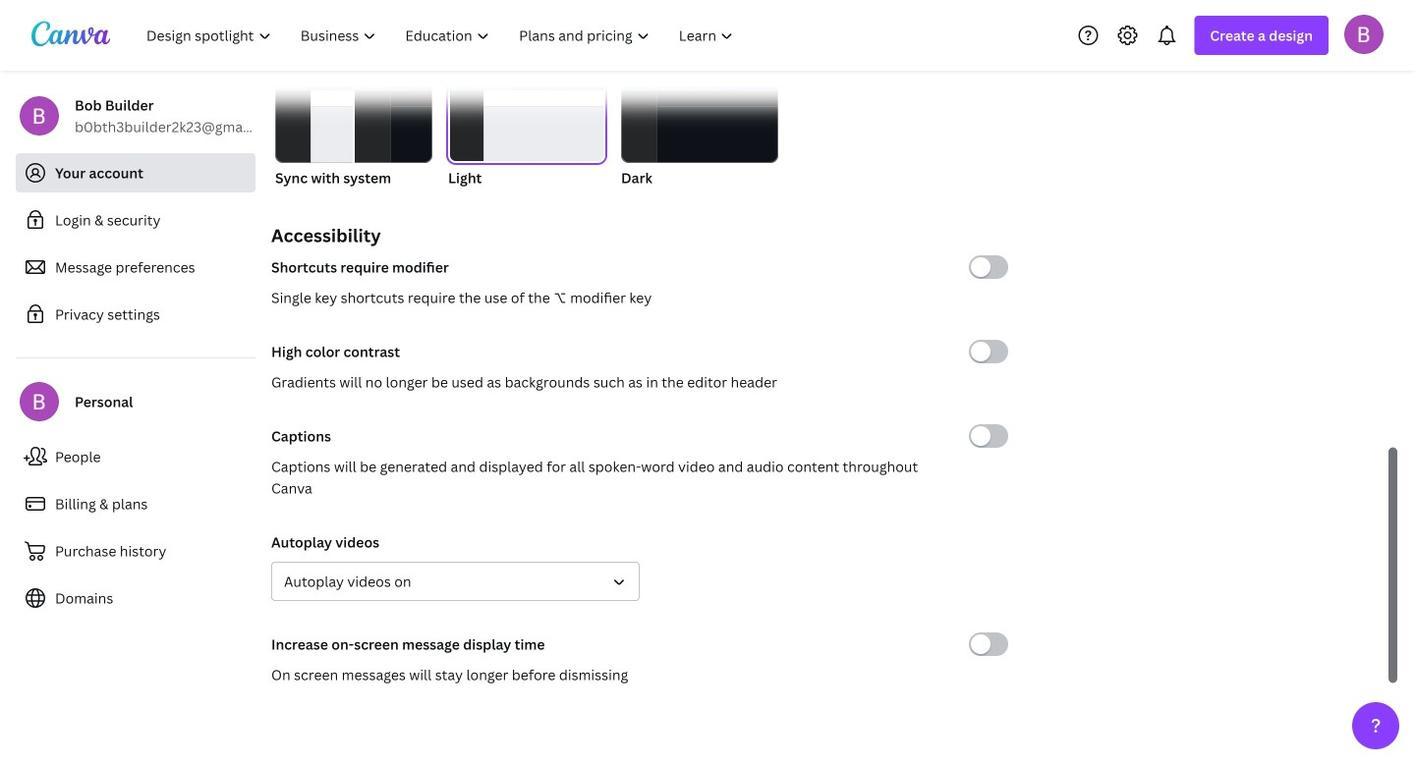 Task type: locate. For each thing, give the bounding box(es) containing it.
top level navigation element
[[134, 16, 751, 55]]

None button
[[275, 75, 433, 189], [448, 75, 606, 189], [621, 75, 779, 189], [271, 562, 640, 602], [275, 75, 433, 189], [448, 75, 606, 189], [621, 75, 779, 189], [271, 562, 640, 602]]



Task type: describe. For each thing, give the bounding box(es) containing it.
bob builder image
[[1345, 15, 1384, 54]]



Task type: vqa. For each thing, say whether or not it's contained in the screenshot.
Bob Builder image
yes



